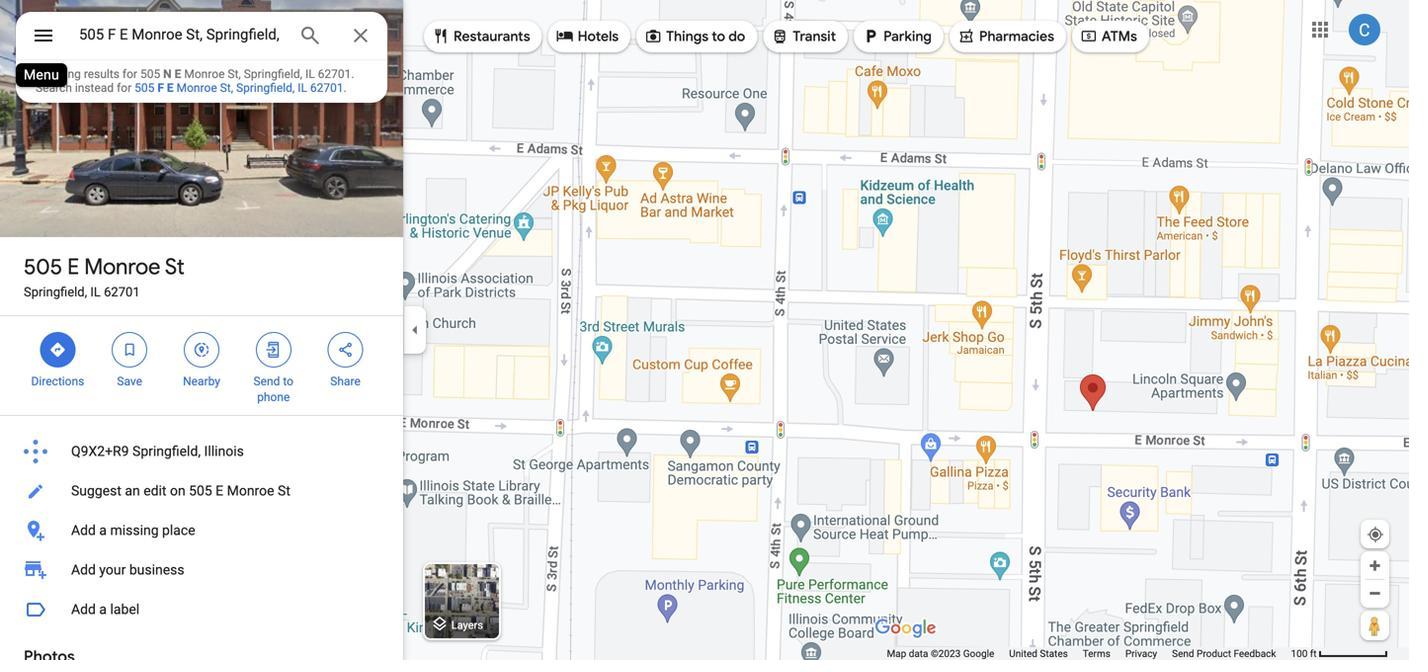 Task type: locate. For each thing, give the bounding box(es) containing it.
©2023
[[931, 648, 961, 660]]

terms
[[1083, 648, 1111, 660]]

il inside 505 e monroe st springfield, il 62701
[[90, 285, 101, 299]]

springfield,
[[244, 67, 302, 81], [236, 81, 295, 95], [24, 285, 87, 299], [132, 443, 201, 460]]

zoom in image
[[1368, 558, 1383, 573]]

 things to do
[[644, 25, 745, 47]]


[[958, 25, 975, 47]]


[[1080, 25, 1098, 47]]

footer containing map data ©2023 google
[[887, 647, 1291, 660]]

a left the missing on the bottom
[[99, 522, 107, 539]]

for
[[122, 67, 137, 81], [117, 81, 132, 95]]

on
[[170, 483, 185, 499]]


[[193, 339, 210, 361]]

None field
[[79, 23, 283, 46]]

 pharmacies
[[958, 25, 1054, 47]]

1 add from the top
[[71, 522, 96, 539]]

add for add your business
[[71, 562, 96, 578]]

feedback
[[1234, 648, 1276, 660]]

a left label
[[99, 601, 107, 618]]

your
[[99, 562, 126, 578]]

phone
[[257, 390, 290, 404]]

restaurants
[[454, 28, 530, 45]]

data
[[909, 648, 928, 660]]

1 vertical spatial a
[[99, 601, 107, 618]]

505 left n
[[140, 67, 160, 81]]

nearby
[[183, 375, 220, 388]]

hotels
[[578, 28, 619, 45]]


[[337, 339, 354, 361]]

0 horizontal spatial send
[[254, 375, 280, 388]]

505 e monroe st main content
[[0, 0, 403, 660]]

save
[[117, 375, 142, 388]]

0 vertical spatial a
[[99, 522, 107, 539]]

to up phone
[[283, 375, 294, 388]]

505
[[140, 67, 160, 81], [135, 81, 155, 95], [24, 253, 62, 281], [189, 483, 212, 499]]

springfield, inside 505 e monroe st springfield, il 62701
[[24, 285, 87, 299]]

a
[[99, 522, 107, 539], [99, 601, 107, 618]]

e
[[175, 67, 181, 81], [167, 81, 174, 95], [67, 253, 79, 281], [216, 483, 223, 499]]

1 vertical spatial add
[[71, 562, 96, 578]]

for right instead
[[117, 81, 132, 95]]

0 vertical spatial send
[[254, 375, 280, 388]]

place
[[162, 522, 195, 539]]

n
[[163, 67, 172, 81]]

0 horizontal spatial to
[[283, 375, 294, 388]]

1 horizontal spatial st
[[278, 483, 290, 499]]

add
[[71, 522, 96, 539], [71, 562, 96, 578], [71, 601, 96, 618]]

footer
[[887, 647, 1291, 660]]

2 add from the top
[[71, 562, 96, 578]]

monroe inside "button"
[[227, 483, 274, 499]]

product
[[1197, 648, 1231, 660]]

st inside 505 e monroe st springfield, il 62701
[[165, 253, 185, 281]]

send up phone
[[254, 375, 280, 388]]

send
[[254, 375, 280, 388], [1172, 648, 1194, 660]]

privacy
[[1125, 648, 1157, 660]]

send for send to phone
[[254, 375, 280, 388]]

505 up 
[[24, 253, 62, 281]]

privacy button
[[1125, 647, 1157, 660]]

collapse side panel image
[[404, 319, 426, 341]]

0 vertical spatial to
[[712, 28, 725, 45]]

 button
[[16, 12, 71, 63]]

62701
[[318, 67, 351, 81], [310, 81, 343, 95], [104, 285, 140, 299]]

0 horizontal spatial .
[[343, 81, 347, 95]]


[[556, 25, 574, 47]]

for inside ". search instead for"
[[117, 81, 132, 95]]

505 inside "button"
[[189, 483, 212, 499]]

add a missing place
[[71, 522, 195, 539]]

to inside  things to do
[[712, 28, 725, 45]]

add down suggest
[[71, 522, 96, 539]]

0 horizontal spatial st
[[165, 253, 185, 281]]


[[771, 25, 789, 47]]

505 F E Monroe St, Springfield, IL 62701 field
[[16, 12, 387, 59]]

add left label
[[71, 601, 96, 618]]

layers
[[451, 619, 483, 631]]

1 horizontal spatial .
[[351, 67, 354, 81]]

google account: cat marinescu  
(ecaterina.marinescu@adept.ai) image
[[1349, 14, 1381, 46]]

e inside 505 e monroe st springfield, il 62701
[[67, 253, 79, 281]]

add inside 'link'
[[71, 562, 96, 578]]

q9x2+r9
[[71, 443, 129, 460]]

. inside ". search instead for"
[[351, 67, 354, 81]]

showing
[[36, 67, 81, 81]]

1 vertical spatial to
[[283, 375, 294, 388]]

505 right 'on'
[[189, 483, 212, 499]]

ft
[[1310, 648, 1317, 660]]

st,
[[228, 67, 241, 81], [220, 81, 233, 95]]

footer inside google maps element
[[887, 647, 1291, 660]]

2 vertical spatial add
[[71, 601, 96, 618]]

share
[[330, 375, 361, 388]]

a for label
[[99, 601, 107, 618]]

monroe inside 505 e monroe st springfield, il 62701
[[84, 253, 161, 281]]

st
[[165, 253, 185, 281], [278, 483, 290, 499]]

send inside send to phone
[[254, 375, 280, 388]]

google
[[963, 648, 994, 660]]

send product feedback button
[[1172, 647, 1276, 660]]

0 vertical spatial add
[[71, 522, 96, 539]]

to
[[712, 28, 725, 45], [283, 375, 294, 388]]

.
[[351, 67, 354, 81], [343, 81, 347, 95]]

suggest an edit on 505 e monroe st
[[71, 483, 290, 499]]

1 vertical spatial send
[[1172, 648, 1194, 660]]

zoom out image
[[1368, 586, 1383, 601]]

parking
[[884, 28, 932, 45]]

1 vertical spatial st
[[278, 483, 290, 499]]

monroe
[[184, 67, 225, 81], [176, 81, 217, 95], [84, 253, 161, 281], [227, 483, 274, 499]]

send inside button
[[1172, 648, 1194, 660]]

1 horizontal spatial to
[[712, 28, 725, 45]]

to left do
[[712, 28, 725, 45]]

100 ft button
[[1291, 648, 1388, 660]]

100
[[1291, 648, 1308, 660]]

map data ©2023 google
[[887, 648, 994, 660]]

505 e monroe st springfield, il 62701
[[24, 253, 185, 299]]

il
[[305, 67, 315, 81], [298, 81, 307, 95], [90, 285, 101, 299]]

send left product
[[1172, 648, 1194, 660]]

st inside "button"
[[278, 483, 290, 499]]

0 vertical spatial st
[[165, 253, 185, 281]]

None search field
[[16, 12, 387, 103]]

terms button
[[1083, 647, 1111, 660]]

2 a from the top
[[99, 601, 107, 618]]

map
[[887, 648, 906, 660]]

none search field containing 
[[16, 12, 387, 103]]

show your location image
[[1367, 526, 1385, 544]]

1 horizontal spatial send
[[1172, 648, 1194, 660]]

none search field inside google maps element
[[16, 12, 387, 103]]

springfield, inside button
[[132, 443, 201, 460]]

 hotels
[[556, 25, 619, 47]]

1 a from the top
[[99, 522, 107, 539]]

q9x2+r9 springfield, illinois button
[[0, 432, 403, 471]]

3 add from the top
[[71, 601, 96, 618]]

add left your
[[71, 562, 96, 578]]

for right results
[[122, 67, 137, 81]]



Task type: describe. For each thing, give the bounding box(es) containing it.
none field inside 505 f e monroe st, springfield, il 62701 "field"
[[79, 23, 283, 46]]

an
[[125, 483, 140, 499]]

send to phone
[[254, 375, 294, 404]]

missing
[[110, 522, 159, 539]]


[[49, 339, 67, 361]]

q9x2+r9 springfield, illinois
[[71, 443, 244, 460]]

add for add a label
[[71, 601, 96, 618]]


[[121, 339, 139, 361]]

results
[[84, 67, 120, 81]]

google maps element
[[0, 0, 1409, 660]]

a for missing
[[99, 522, 107, 539]]

add a label button
[[0, 590, 403, 630]]


[[644, 25, 662, 47]]

 atms
[[1080, 25, 1137, 47]]

states
[[1040, 648, 1068, 660]]

directions
[[31, 375, 84, 388]]

add a label
[[71, 601, 139, 618]]

united states
[[1009, 648, 1068, 660]]

 restaurants
[[432, 25, 530, 47]]


[[32, 21, 55, 50]]

62701 inside 505 e monroe st springfield, il 62701
[[104, 285, 140, 299]]

things
[[666, 28, 709, 45]]

 parking
[[862, 25, 932, 47]]

100 ft
[[1291, 648, 1317, 660]]

suggest
[[71, 483, 121, 499]]

send for send product feedback
[[1172, 648, 1194, 660]]

505 inside 505 e monroe st springfield, il 62701
[[24, 253, 62, 281]]

illinois
[[204, 443, 244, 460]]

e inside "button"
[[216, 483, 223, 499]]

show street view coverage image
[[1361, 611, 1389, 640]]

search
[[36, 81, 72, 95]]

atms
[[1102, 28, 1137, 45]]

505 f e monroe st, springfield, il 62701 .
[[135, 81, 347, 95]]

united states button
[[1009, 647, 1068, 660]]

505 left f
[[135, 81, 155, 95]]

edit
[[144, 483, 167, 499]]

showing results for 505 n e monroe st, springfield, il 62701
[[36, 67, 351, 81]]

business
[[129, 562, 184, 578]]

suggest an edit on 505 e monroe st button
[[0, 471, 403, 511]]

united
[[1009, 648, 1038, 660]]

transit
[[793, 28, 836, 45]]

instead
[[75, 81, 114, 95]]

pharmacies
[[979, 28, 1054, 45]]

f
[[157, 81, 164, 95]]


[[432, 25, 450, 47]]

. search instead for
[[36, 67, 354, 95]]

send product feedback
[[1172, 648, 1276, 660]]

label
[[110, 601, 139, 618]]

to inside send to phone
[[283, 375, 294, 388]]


[[265, 339, 282, 361]]

add your business
[[71, 562, 184, 578]]

actions for 505 e monroe st region
[[0, 316, 403, 415]]

add your business link
[[0, 550, 403, 590]]

do
[[729, 28, 745, 45]]

add a missing place button
[[0, 511, 403, 550]]


[[862, 25, 880, 47]]

add for add a missing place
[[71, 522, 96, 539]]

 transit
[[771, 25, 836, 47]]



Task type: vqa. For each thing, say whether or not it's contained in the screenshot.


